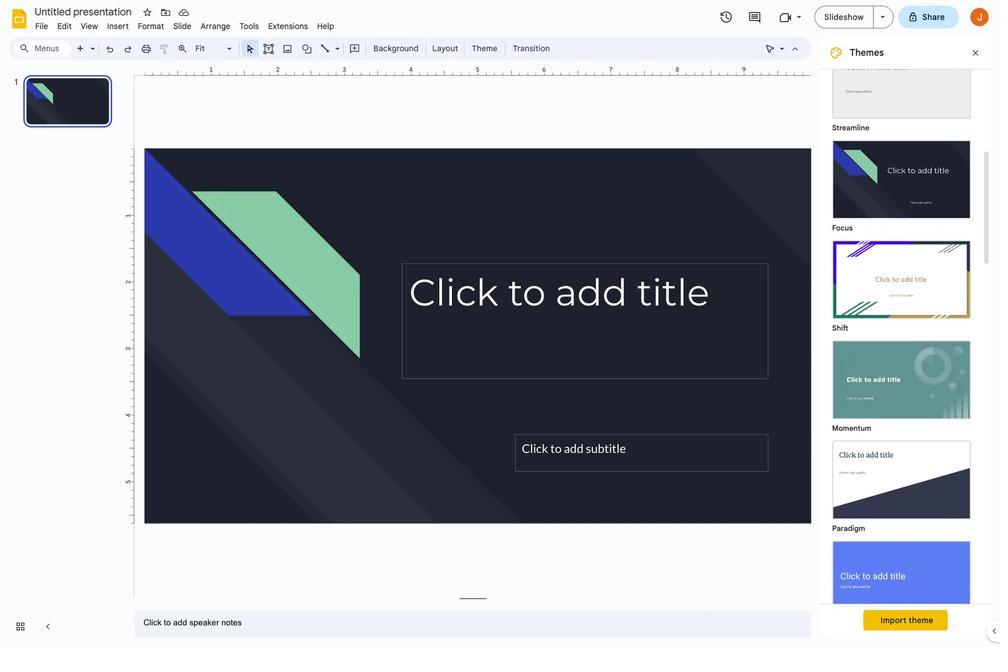 Task type: locate. For each thing, give the bounding box(es) containing it.
view menu item
[[76, 19, 103, 33]]

file menu item
[[31, 19, 53, 33]]

format
[[138, 21, 164, 31]]

edit
[[57, 21, 72, 31]]

focus
[[833, 223, 853, 233]]

slide
[[173, 21, 192, 31]]

import theme button
[[864, 611, 948, 631]]

slideshow
[[825, 12, 864, 22]]

Zoom field
[[192, 40, 237, 57]]

arrange
[[201, 21, 231, 31]]

presentation options image
[[881, 16, 885, 18]]

themes
[[850, 47, 884, 59]]

share
[[923, 12, 946, 22]]

new slide with layout image
[[88, 41, 95, 45]]

Zoom text field
[[194, 40, 226, 56]]

themes section
[[821, 34, 992, 639]]

paradigm
[[833, 524, 866, 534]]

transition
[[513, 43, 550, 54]]

insert image image
[[281, 40, 294, 56]]

navigation
[[0, 64, 125, 648]]

help
[[317, 21, 334, 31]]

format menu item
[[133, 19, 169, 33]]

menu bar inside menu bar banner
[[31, 15, 339, 34]]

Star checkbox
[[140, 5, 155, 21]]

main toolbar
[[41, 0, 556, 503]]

menu bar
[[31, 15, 339, 34]]

view
[[81, 21, 98, 31]]

menu bar containing file
[[31, 15, 339, 34]]

layout button
[[429, 40, 462, 57]]

insert
[[107, 21, 129, 31]]

shift
[[833, 324, 849, 333]]

Shift radio
[[827, 235, 977, 335]]

Menus field
[[14, 40, 71, 56]]

insert menu item
[[103, 19, 133, 33]]

Paradigm radio
[[827, 435, 977, 535]]

arrange menu item
[[196, 19, 235, 33]]

import
[[881, 616, 907, 626]]

shape image
[[300, 40, 314, 56]]



Task type: describe. For each thing, give the bounding box(es) containing it.
live pointer settings image
[[777, 41, 785, 45]]

tools
[[240, 21, 259, 31]]

Material radio
[[827, 535, 977, 636]]

import theme
[[881, 616, 934, 626]]

edit menu item
[[53, 19, 76, 33]]

tools menu item
[[235, 19, 264, 33]]

theme
[[472, 43, 498, 54]]

file
[[35, 21, 48, 31]]

mode and view toolbar
[[762, 37, 805, 60]]

Focus radio
[[827, 134, 977, 235]]

extensions
[[268, 21, 308, 31]]

slide menu item
[[169, 19, 196, 33]]

Streamline radio
[[827, 34, 977, 134]]

background button
[[369, 40, 424, 57]]

Rename text field
[[31, 5, 138, 18]]

share button
[[899, 6, 960, 28]]

themes application
[[0, 0, 1001, 648]]

theme
[[909, 616, 934, 626]]

slideshow button
[[815, 6, 874, 28]]

navigation inside themes 'application'
[[0, 64, 125, 648]]

momentum
[[833, 424, 872, 433]]

extensions menu item
[[264, 19, 313, 33]]

Momentum radio
[[827, 335, 977, 435]]

layout
[[433, 43, 458, 54]]

streamline
[[833, 123, 870, 133]]

transition button
[[508, 40, 555, 57]]

theme button
[[467, 40, 503, 57]]

menu bar banner
[[0, 0, 1001, 648]]

material image
[[834, 542, 971, 619]]

help menu item
[[313, 19, 339, 33]]

background
[[374, 43, 419, 54]]



Task type: vqa. For each thing, say whether or not it's contained in the screenshot.
1st 'A' from the bottom of the page
no



